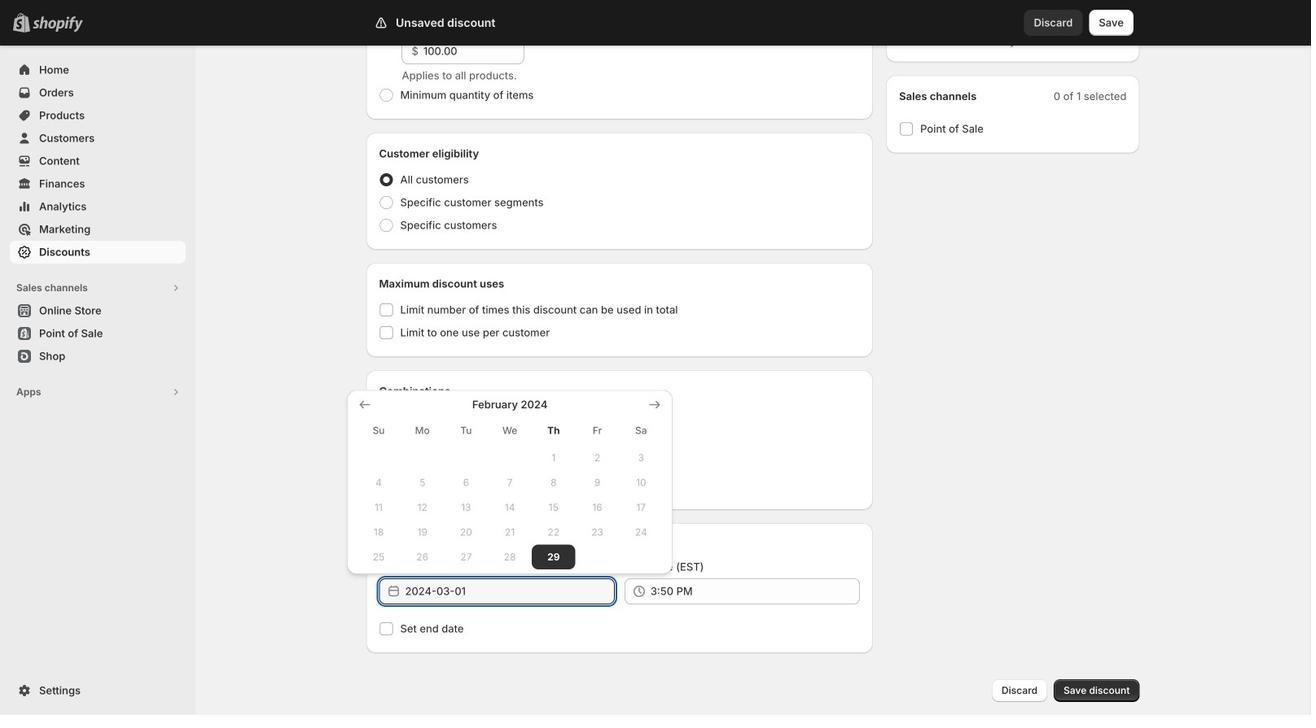 Task type: describe. For each thing, give the bounding box(es) containing it.
friday element
[[576, 417, 619, 446]]

YYYY-MM-DD text field
[[405, 579, 615, 605]]

0.00 text field
[[423, 38, 524, 64]]

shopify image
[[33, 16, 83, 32]]

saturday element
[[619, 417, 663, 446]]

wednesday element
[[488, 417, 532, 446]]

monday element
[[401, 417, 444, 446]]

Enter time text field
[[651, 579, 860, 605]]

tuesday element
[[444, 417, 488, 446]]



Task type: locate. For each thing, give the bounding box(es) containing it.
grid
[[357, 397, 663, 570]]

thursday element
[[532, 417, 576, 446]]

sunday element
[[357, 417, 401, 446]]



Task type: vqa. For each thing, say whether or not it's contained in the screenshot.
Search Countries text field
no



